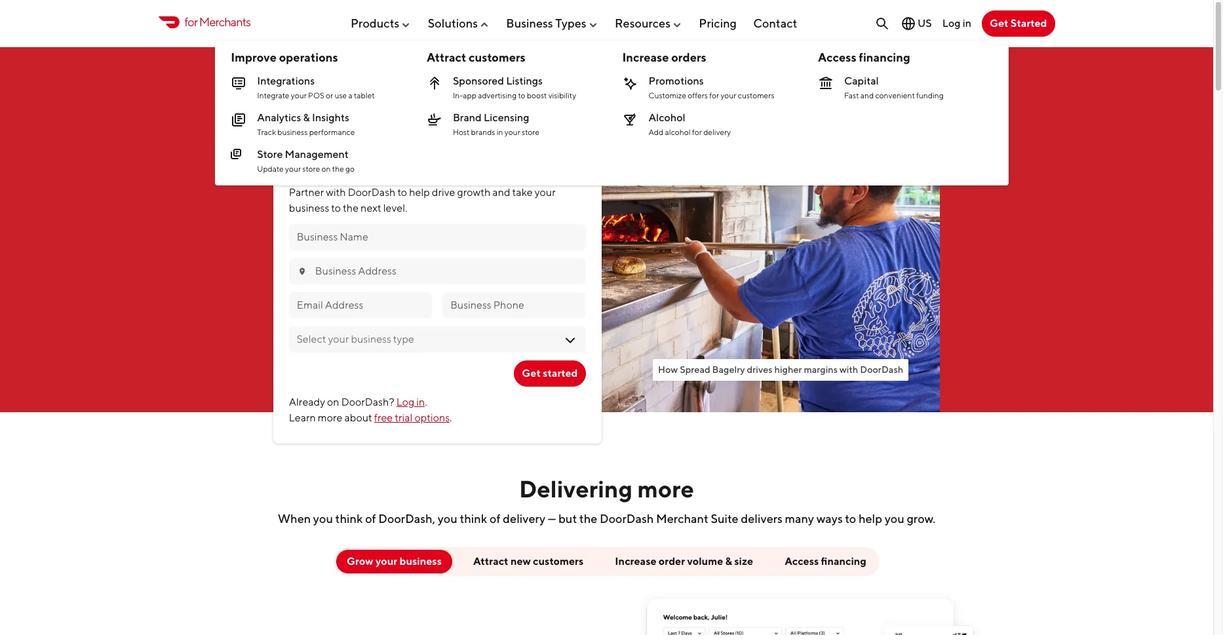 Task type: describe. For each thing, give the bounding box(es) containing it.
to right up
[[445, 160, 460, 177]]

many
[[785, 512, 814, 526]]

cooking line image
[[427, 112, 442, 128]]

order
[[659, 555, 685, 568]]

and inside partner with doordash to help drive growth and take your business to the next level.
[[493, 186, 510, 198]]

integrations
[[257, 75, 315, 87]]

days
[[484, 160, 515, 177]]

analytics & insights track business performance
[[257, 111, 355, 137]]

customize
[[649, 90, 686, 100]]

fast
[[844, 90, 859, 100]]

tablet
[[354, 90, 375, 100]]

more for delivering
[[638, 474, 694, 503]]

Business Address text field
[[315, 264, 578, 278]]

trial
[[395, 412, 413, 424]]

0%
[[289, 160, 311, 177]]

promotions customize offers for your customers
[[649, 75, 775, 100]]

grow
[[347, 555, 373, 568]]

increase for increase order volume & size
[[615, 555, 657, 568]]

operations
[[279, 51, 338, 64]]

resources
[[615, 16, 671, 30]]

when you think of doordash, you think of delivery — but the doordash merchant suite delivers many ways to help you grow.
[[278, 512, 936, 526]]

integrate
[[257, 90, 289, 100]]

about
[[344, 412, 372, 424]]

unlock more profits with doordash
[[273, 59, 515, 120]]

customers inside button
[[533, 555, 584, 568]]

log inside already on doordash? log in . learn more about free trial options .
[[396, 396, 415, 408]]

grow.
[[907, 512, 936, 526]]

0% commissions for up to 30 days
[[289, 160, 515, 177]]

alcohol
[[665, 127, 691, 137]]

more for unlock
[[365, 59, 429, 90]]

improve
[[231, 51, 277, 64]]

your inside partner with doordash to help drive growth and take your business to the next level.
[[535, 186, 556, 198]]

business types
[[506, 16, 587, 30]]

ways
[[817, 512, 843, 526]]

pos
[[308, 90, 324, 100]]

profits
[[434, 59, 515, 90]]

how spread bagelry drives higher margins with doordash
[[658, 364, 904, 375]]

1 of from the left
[[365, 512, 376, 526]]

delivering more
[[519, 474, 694, 503]]

get started button
[[982, 10, 1055, 37]]

doordash?
[[341, 396, 394, 408]]

host
[[453, 127, 470, 137]]

started
[[543, 367, 578, 379]]

higher
[[775, 364, 802, 375]]

insights you can use image
[[633, 587, 987, 635]]

but
[[558, 512, 577, 526]]

when
[[278, 512, 311, 526]]

in-
[[453, 90, 463, 100]]

funding
[[917, 90, 944, 100]]

licensing
[[484, 111, 529, 124]]

1 think from the left
[[335, 512, 363, 526]]

business types link
[[506, 11, 598, 35]]

help inside partner with doordash to help drive growth and take your business to the next level.
[[409, 186, 430, 198]]

use
[[335, 90, 347, 100]]

go
[[346, 164, 355, 174]]

get started
[[990, 17, 1047, 30]]

with inside partner with doordash to help drive growth and take your business to the next level.
[[326, 186, 346, 198]]

spread bagelry image
[[544, 58, 940, 412]]

integrations integrate your pos or use a tablet
[[257, 75, 375, 100]]

improve operations
[[231, 51, 338, 64]]

attract for attract new customers
[[473, 555, 508, 568]]

store
[[257, 148, 283, 161]]

1 horizontal spatial .
[[450, 412, 452, 424]]

log in
[[943, 17, 972, 29]]

& inside the "analytics & insights track business performance"
[[303, 111, 310, 124]]

or
[[326, 90, 333, 100]]

with inside unlock more profits with doordash
[[273, 89, 327, 120]]

solutions
[[428, 16, 478, 30]]

for left up
[[403, 160, 422, 177]]

free
[[374, 412, 393, 424]]

more inside already on doordash? log in . learn more about free trial options .
[[318, 412, 343, 424]]

brand licensing host brands in your store
[[453, 111, 540, 137]]

get for get started
[[990, 17, 1009, 30]]

—
[[548, 512, 556, 526]]

in for brand licensing host brands in your store
[[497, 127, 503, 137]]

drives
[[747, 364, 773, 375]]

grow your business
[[347, 555, 442, 568]]

on inside "store management update your store on the go"
[[322, 164, 331, 174]]

for left merchants
[[185, 15, 197, 29]]

dashboard line image
[[231, 112, 247, 128]]

bagelry
[[712, 364, 745, 375]]

attract new customers button
[[463, 550, 594, 573]]

free trial options link
[[374, 412, 450, 424]]

store management update your store on the go
[[257, 148, 355, 174]]

partner
[[289, 186, 324, 198]]

take
[[512, 186, 533, 198]]

already
[[289, 396, 325, 408]]

us
[[918, 17, 932, 30]]

your inside "store management update your store on the go"
[[285, 164, 301, 174]]

30
[[463, 160, 481, 177]]

access financing button
[[774, 550, 877, 573]]

offers
[[688, 90, 708, 100]]

pricing
[[699, 16, 737, 30]]

attract for attract customers
[[427, 51, 466, 64]]

2 think from the left
[[460, 512, 487, 526]]

up
[[425, 160, 443, 177]]

orders
[[671, 51, 707, 64]]

delivery inside 'alcohol add alcohol for delivery'
[[704, 127, 731, 137]]

contact link
[[753, 11, 797, 35]]

performance
[[309, 127, 355, 137]]

2 horizontal spatial in
[[963, 17, 972, 29]]

0 vertical spatial financing
[[859, 51, 911, 64]]

level.
[[383, 202, 407, 214]]

increase for increase orders
[[622, 51, 669, 64]]

tab list containing grow your business
[[206, 547, 1008, 635]]

in for already on doordash? log in . learn more about free trial options .
[[417, 396, 425, 408]]

to left next at top
[[331, 202, 341, 214]]

& inside button
[[725, 555, 732, 568]]

attract customers
[[427, 51, 526, 64]]

solutions link
[[428, 11, 490, 35]]

business inside partner with doordash to help drive growth and take your business to the next level.
[[289, 202, 329, 214]]

0 vertical spatial access financing
[[818, 51, 911, 64]]

to up level.
[[398, 186, 407, 198]]

attract new customers
[[473, 555, 584, 568]]

update
[[257, 164, 284, 174]]



Task type: vqa. For each thing, say whether or not it's contained in the screenshot.
the cost,
no



Task type: locate. For each thing, give the bounding box(es) containing it.
0 vertical spatial more
[[365, 59, 429, 90]]

delivery left — at the bottom left
[[503, 512, 546, 526]]

2 horizontal spatial customers
[[738, 90, 775, 100]]

2 of from the left
[[490, 512, 501, 526]]

1 vertical spatial store
[[302, 164, 320, 174]]

0 horizontal spatial attract
[[427, 51, 466, 64]]

alcohol add alcohol for delivery
[[649, 111, 731, 137]]

products link
[[351, 11, 411, 35]]

2 vertical spatial business
[[400, 555, 442, 568]]

increase up promo line image
[[622, 51, 669, 64]]

delivery right alcohol
[[704, 127, 731, 137]]

0 horizontal spatial get
[[522, 367, 541, 379]]

Business Name text field
[[297, 230, 578, 244]]

globe line image
[[901, 16, 916, 31]]

attract left new
[[473, 555, 508, 568]]

0 vertical spatial and
[[861, 90, 874, 100]]

1 horizontal spatial you
[[438, 512, 457, 526]]

1 vertical spatial financing
[[821, 555, 867, 568]]

financing down ways on the right bottom of page
[[821, 555, 867, 568]]

1 vertical spatial access financing
[[785, 555, 867, 568]]

margins
[[804, 364, 838, 375]]

and left take
[[493, 186, 510, 198]]

customers up sponsored
[[469, 51, 526, 64]]

started
[[1011, 17, 1047, 30]]

0 vertical spatial in
[[963, 17, 972, 29]]

types
[[555, 16, 587, 30]]

the inside "store management update your store on the go"
[[332, 164, 344, 174]]

arrow double up image
[[427, 75, 442, 91]]

financing inside button
[[821, 555, 867, 568]]

1 vertical spatial delivery
[[503, 512, 546, 526]]

advertising
[[478, 90, 517, 100]]

0 horizontal spatial you
[[313, 512, 333, 526]]

get started button
[[514, 360, 586, 387]]

Email Address email field
[[297, 298, 424, 313]]

2 horizontal spatial more
[[638, 474, 694, 503]]

Business Phone text field
[[451, 298, 578, 313]]

doordash,
[[378, 512, 435, 526]]

your inside button
[[376, 555, 397, 568]]

location pin image
[[297, 266, 307, 276]]

1 horizontal spatial get
[[990, 17, 1009, 30]]

you right 'when'
[[313, 512, 333, 526]]

2 vertical spatial with
[[840, 364, 858, 375]]

menu edit line image
[[231, 149, 247, 165]]

money bank image
[[818, 75, 834, 91]]

2 vertical spatial the
[[579, 512, 598, 526]]

get for get started
[[522, 367, 541, 379]]

store inside "store management update your store on the go"
[[302, 164, 320, 174]]

and down 'capital'
[[861, 90, 874, 100]]

0 horizontal spatial log in link
[[396, 396, 425, 408]]

1 horizontal spatial more
[[365, 59, 429, 90]]

0 horizontal spatial store
[[302, 164, 320, 174]]

on right already
[[327, 396, 339, 408]]

0 vertical spatial on
[[322, 164, 331, 174]]

your left pos
[[291, 90, 307, 100]]

1 vertical spatial log in link
[[396, 396, 425, 408]]

1 horizontal spatial log in link
[[943, 17, 972, 29]]

more inside unlock more profits with doordash
[[365, 59, 429, 90]]

think
[[335, 512, 363, 526], [460, 512, 487, 526]]

new
[[511, 555, 531, 568]]

business inside grow your business button
[[400, 555, 442, 568]]

the
[[332, 164, 344, 174], [343, 202, 359, 214], [579, 512, 598, 526]]

access
[[818, 51, 857, 64], [785, 555, 819, 568]]

app
[[463, 90, 477, 100]]

sponsored listings in-app advertising to boost visibility
[[453, 75, 576, 100]]

the left next at top
[[343, 202, 359, 214]]

& left size
[[725, 555, 732, 568]]

1 horizontal spatial customers
[[533, 555, 584, 568]]

1 vertical spatial help
[[859, 512, 882, 526]]

unlock
[[273, 59, 360, 90]]

to inside the sponsored listings in-app advertising to boost visibility
[[518, 90, 525, 100]]

you right doordash,
[[438, 512, 457, 526]]

tab list
[[206, 547, 1008, 635]]

0 horizontal spatial &
[[303, 111, 310, 124]]

0 horizontal spatial in
[[417, 396, 425, 408]]

1 vertical spatial .
[[450, 412, 452, 424]]

increase orders
[[622, 51, 707, 64]]

0 horizontal spatial delivery
[[503, 512, 546, 526]]

suite
[[711, 512, 739, 526]]

of left doordash,
[[365, 512, 376, 526]]

your inside promotions customize offers for your customers
[[721, 90, 737, 100]]

doordash
[[332, 89, 455, 120], [348, 186, 396, 198], [860, 364, 904, 375], [600, 512, 654, 526]]

1 vertical spatial business
[[289, 202, 329, 214]]

2 vertical spatial more
[[638, 474, 694, 503]]

3 you from the left
[[885, 512, 905, 526]]

1 vertical spatial log
[[396, 396, 415, 408]]

customers inside promotions customize offers for your customers
[[738, 90, 775, 100]]

0 horizontal spatial and
[[493, 186, 510, 198]]

1 vertical spatial in
[[497, 127, 503, 137]]

log in link right us
[[943, 17, 972, 29]]

0 vertical spatial business
[[278, 127, 308, 137]]

your right update
[[285, 164, 301, 174]]

1 vertical spatial &
[[725, 555, 732, 568]]

for right alcohol
[[692, 127, 702, 137]]

0 vertical spatial customers
[[469, 51, 526, 64]]

0 horizontal spatial customers
[[469, 51, 526, 64]]

alcohol line image
[[622, 112, 638, 128]]

for inside 'alcohol add alcohol for delivery'
[[692, 127, 702, 137]]

delivers
[[741, 512, 783, 526]]

log in link up free trial options link
[[396, 396, 425, 408]]

1 horizontal spatial store
[[522, 127, 540, 137]]

2 you from the left
[[438, 512, 457, 526]]

promo line image
[[622, 75, 638, 91]]

the left go
[[332, 164, 344, 174]]

customers right new
[[533, 555, 584, 568]]

in down licensing
[[497, 127, 503, 137]]

pricing link
[[699, 11, 737, 35]]

commissions
[[314, 160, 400, 177]]

1 vertical spatial on
[[327, 396, 339, 408]]

0 vertical spatial help
[[409, 186, 430, 198]]

doordash inside unlock more profits with doordash
[[332, 89, 455, 120]]

your down licensing
[[505, 127, 520, 137]]

your inside brand licensing host brands in your store
[[505, 127, 520, 137]]

and inside the capital fast and convenient funding
[[861, 90, 874, 100]]

store
[[522, 127, 540, 137], [302, 164, 320, 174]]

1 horizontal spatial help
[[859, 512, 882, 526]]

attract up arrow double up icon
[[427, 51, 466, 64]]

in inside already on doordash? log in . learn more about free trial options .
[[417, 396, 425, 408]]

in
[[963, 17, 972, 29], [497, 127, 503, 137], [417, 396, 425, 408]]

1 horizontal spatial of
[[490, 512, 501, 526]]

next
[[361, 202, 381, 214]]

1 vertical spatial access
[[785, 555, 819, 568]]

on inside already on doordash? log in . learn more about free trial options .
[[327, 396, 339, 408]]

. right trial
[[450, 412, 452, 424]]

more right learn
[[318, 412, 343, 424]]

alcohol
[[649, 111, 686, 124]]

convenient
[[876, 90, 915, 100]]

the right but
[[579, 512, 598, 526]]

and
[[861, 90, 874, 100], [493, 186, 510, 198]]

0 horizontal spatial of
[[365, 512, 376, 526]]

boost
[[527, 90, 547, 100]]

get started
[[522, 367, 578, 379]]

0 vertical spatial with
[[273, 89, 327, 120]]

2 vertical spatial in
[[417, 396, 425, 408]]

growth
[[457, 186, 491, 198]]

options
[[415, 412, 450, 424]]

brands
[[471, 127, 495, 137]]

in up free trial options link
[[417, 396, 425, 408]]

products
[[351, 16, 400, 30]]

access financing down ways on the right bottom of page
[[785, 555, 867, 568]]

& left the insights
[[303, 111, 310, 124]]

0 horizontal spatial .
[[425, 396, 427, 408]]

1 horizontal spatial think
[[460, 512, 487, 526]]

access financing inside button
[[785, 555, 867, 568]]

increase inside button
[[615, 555, 657, 568]]

0 vertical spatial log
[[943, 17, 961, 29]]

for
[[185, 15, 197, 29], [710, 90, 719, 100], [692, 127, 702, 137], [403, 160, 422, 177]]

spread
[[680, 364, 711, 375]]

on down management
[[322, 164, 331, 174]]

0 horizontal spatial help
[[409, 186, 430, 198]]

log right us
[[943, 17, 961, 29]]

0 vertical spatial attract
[[427, 51, 466, 64]]

0 vertical spatial log in link
[[943, 17, 972, 29]]

0 horizontal spatial think
[[335, 512, 363, 526]]

attract inside button
[[473, 555, 508, 568]]

business inside the "analytics & insights track business performance"
[[278, 127, 308, 137]]

2 horizontal spatial you
[[885, 512, 905, 526]]

the inside partner with doordash to help drive growth and take your business to the next level.
[[343, 202, 359, 214]]

help right ways on the right bottom of page
[[859, 512, 882, 526]]

with
[[273, 89, 327, 120], [326, 186, 346, 198], [840, 364, 858, 375]]

0 vertical spatial access
[[818, 51, 857, 64]]

&
[[303, 111, 310, 124], [725, 555, 732, 568]]

with down go
[[326, 186, 346, 198]]

more
[[365, 59, 429, 90], [318, 412, 343, 424], [638, 474, 694, 503]]

track
[[257, 127, 276, 137]]

store inside brand licensing host brands in your store
[[522, 127, 540, 137]]

financing up the capital fast and convenient funding
[[859, 51, 911, 64]]

2 vertical spatial customers
[[533, 555, 584, 568]]

more up tablet
[[365, 59, 429, 90]]

access up money bank icon
[[818, 51, 857, 64]]

increase order volume & size button
[[605, 550, 764, 573]]

merchants
[[199, 15, 251, 29]]

your right take
[[535, 186, 556, 198]]

0 vertical spatial &
[[303, 111, 310, 124]]

to right ways on the right bottom of page
[[845, 512, 856, 526]]

for merchants link
[[158, 13, 251, 31]]

0 vertical spatial get
[[990, 17, 1009, 30]]

. up options
[[425, 396, 427, 408]]

increase left order
[[615, 555, 657, 568]]

1 vertical spatial the
[[343, 202, 359, 214]]

business down analytics
[[278, 127, 308, 137]]

your right offers
[[721, 90, 737, 100]]

with down integrations on the top of page
[[273, 89, 327, 120]]

to
[[518, 90, 525, 100], [445, 160, 460, 177], [398, 186, 407, 198], [331, 202, 341, 214], [845, 512, 856, 526]]

0 horizontal spatial log
[[396, 396, 415, 408]]

store down licensing
[[522, 127, 540, 137]]

you left grow. on the bottom of the page
[[885, 512, 905, 526]]

1 horizontal spatial and
[[861, 90, 874, 100]]

0 vertical spatial .
[[425, 396, 427, 408]]

capital
[[844, 75, 879, 87]]

how
[[658, 364, 678, 375]]

1 horizontal spatial log
[[943, 17, 961, 29]]

1 horizontal spatial attract
[[473, 555, 508, 568]]

customers right offers
[[738, 90, 775, 100]]

1 vertical spatial get
[[522, 367, 541, 379]]

store down management
[[302, 164, 320, 174]]

drive
[[432, 186, 455, 198]]

0 vertical spatial increase
[[622, 51, 669, 64]]

0 horizontal spatial more
[[318, 412, 343, 424]]

for inside promotions customize offers for your customers
[[710, 90, 719, 100]]

for right offers
[[710, 90, 719, 100]]

device pos line image
[[231, 75, 247, 91]]

1 horizontal spatial &
[[725, 555, 732, 568]]

business down doordash,
[[400, 555, 442, 568]]

1 vertical spatial customers
[[738, 90, 775, 100]]

with right margins on the bottom right of the page
[[840, 364, 858, 375]]

your inside integrations integrate your pos or use a tablet
[[291, 90, 307, 100]]

customers
[[469, 51, 526, 64], [738, 90, 775, 100], [533, 555, 584, 568]]

0 vertical spatial store
[[522, 127, 540, 137]]

log in link
[[943, 17, 972, 29], [396, 396, 425, 408]]

1 vertical spatial more
[[318, 412, 343, 424]]

your right the grow
[[376, 555, 397, 568]]

help left drive
[[409, 186, 430, 198]]

more up merchant
[[638, 474, 694, 503]]

1 horizontal spatial delivery
[[704, 127, 731, 137]]

0 vertical spatial delivery
[[704, 127, 731, 137]]

to down listings at the top left of page
[[518, 90, 525, 100]]

0 vertical spatial the
[[332, 164, 344, 174]]

brand
[[453, 111, 482, 124]]

access down many
[[785, 555, 819, 568]]

1 vertical spatial attract
[[473, 555, 508, 568]]

1 you from the left
[[313, 512, 333, 526]]

log up trial
[[396, 396, 415, 408]]

how spread bagelry drives higher margins with doordash link
[[653, 359, 909, 381]]

access financing
[[818, 51, 911, 64], [785, 555, 867, 568]]

increase order volume & size
[[615, 555, 753, 568]]

financing
[[859, 51, 911, 64], [821, 555, 867, 568]]

access inside button
[[785, 555, 819, 568]]

already on doordash? log in . learn more about free trial options .
[[289, 396, 452, 424]]

in inside brand licensing host brands in your store
[[497, 127, 503, 137]]

in right us
[[963, 17, 972, 29]]

grow your business button
[[336, 550, 452, 573]]

business down partner
[[289, 202, 329, 214]]

doordash inside partner with doordash to help drive growth and take your business to the next level.
[[348, 186, 396, 198]]

a
[[348, 90, 353, 100]]

1 vertical spatial with
[[326, 186, 346, 198]]

size
[[734, 555, 753, 568]]

1 vertical spatial increase
[[615, 555, 657, 568]]

access financing up 'capital'
[[818, 51, 911, 64]]

of up the attract new customers at the left bottom
[[490, 512, 501, 526]]

1 horizontal spatial in
[[497, 127, 503, 137]]

add
[[649, 127, 664, 137]]

partner with doordash to help drive growth and take your business to the next level.
[[289, 186, 556, 214]]

for merchants
[[185, 15, 251, 29]]

1 vertical spatial and
[[493, 186, 510, 198]]

delivery
[[704, 127, 731, 137], [503, 512, 546, 526]]

resources link
[[615, 11, 683, 35]]



